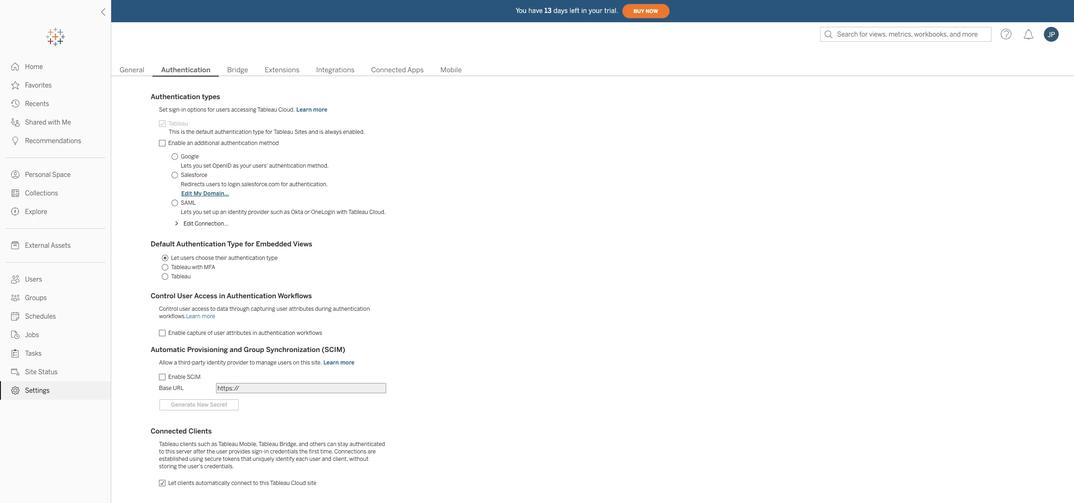 Task type: vqa. For each thing, say whether or not it's contained in the screenshot.
Sep 28, 2023, 12:17 Pm
no



Task type: describe. For each thing, give the bounding box(es) containing it.
assets
[[51, 242, 71, 250]]

general
[[120, 66, 144, 74]]

clients for let
[[178, 480, 194, 487]]

each
[[296, 456, 308, 463]]

edit connection… button
[[172, 218, 230, 229]]

2 set from the top
[[203, 209, 211, 216]]

login.salesforce.com
[[228, 181, 280, 188]]

manage
[[256, 360, 276, 366]]

in up group
[[253, 330, 257, 337]]

by text only_f5he34f image for settings
[[11, 387, 19, 395]]

server
[[176, 449, 192, 455]]

and left others
[[299, 441, 308, 448]]

as inside tableau clients such as tableau mobile, tableau bridge, and others can stay authenticated to this server after the user provides sign-in credentials the first time. connections are established using secure tokens that uniquely identify each user and client, without storing the user's credentials.
[[211, 441, 217, 448]]

their
[[215, 255, 227, 261]]

schedules
[[25, 313, 56, 321]]

for inside tableau this is the default authentication type for tableau sites and is always enabled. enable an additional authentication method
[[265, 129, 272, 135]]

generate new secret button
[[159, 400, 239, 411]]

others
[[310, 441, 326, 448]]

during
[[315, 306, 332, 312]]

users inside google lets you set openid as your users' authentication method. salesforce redirects users to login.salesforce.com for authentication. edit my domain… saml lets you set up an identity provider such as okta or onelogin with tableau cloud.
[[206, 181, 220, 188]]

secret
[[210, 402, 227, 408]]

with inside google lets you set openid as your users' authentication method. salesforce redirects users to login.salesforce.com for authentication. edit my domain… saml lets you set up an identity provider such as okta or onelogin with tableau cloud.
[[337, 209, 347, 216]]

personal
[[25, 171, 51, 179]]

13
[[545, 7, 552, 15]]

apps
[[407, 66, 424, 74]]

allow a third-party identity provider to manage users on this site. learn more
[[159, 360, 355, 366]]

0 horizontal spatial more
[[202, 313, 215, 320]]

secure
[[204, 456, 221, 463]]

by text only_f5he34f image for external assets
[[11, 242, 19, 250]]

learn more
[[186, 313, 215, 320]]

users link
[[0, 270, 111, 289]]

are
[[368, 449, 376, 455]]

schedules link
[[0, 307, 111, 326]]

connected for connected apps
[[371, 66, 406, 74]]

google
[[181, 153, 199, 160]]

settings
[[25, 387, 50, 395]]

by text only_f5he34f image for site status
[[11, 368, 19, 376]]

tokens
[[223, 456, 240, 463]]

for inside google lets you set openid as your users' authentication method. salesforce redirects users to login.salesforce.com for authentication. edit my domain… saml lets you set up an identity provider such as okta or onelogin with tableau cloud.
[[281, 181, 288, 188]]

buy now
[[634, 8, 658, 14]]

enable scim
[[168, 374, 201, 381]]

tableau right accessing
[[257, 107, 277, 113]]

user down workflows
[[276, 306, 288, 312]]

and left group
[[230, 346, 242, 354]]

Search for views, metrics, workbooks, and more text field
[[820, 27, 992, 42]]

google lets you set openid as your users' authentication method. salesforce redirects users to login.salesforce.com for authentication. edit my domain… saml lets you set up an identity provider such as okta or onelogin with tableau cloud.
[[181, 153, 386, 216]]

capture
[[187, 330, 206, 337]]

authentication up "synchronization" on the left bottom
[[258, 330, 295, 337]]

authentication inside 'control user access to data through capturing user attributes during authentication workflows.'
[[333, 306, 370, 312]]

by text only_f5he34f image for jobs
[[11, 331, 19, 339]]

authentication up openid
[[221, 140, 258, 146]]

edit my domain… link
[[181, 190, 229, 197]]

always
[[325, 129, 342, 135]]

enable for control
[[168, 330, 186, 337]]

in inside tableau clients such as tableau mobile, tableau bridge, and others can stay authenticated to this server after the user provides sign-in credentials the first time. connections are established using secure tokens that uniquely identify each user and client, without storing the user's credentials.
[[264, 449, 269, 455]]

tableau up this
[[168, 121, 188, 127]]

control for control user access to data through capturing user attributes during authentication workflows.
[[159, 306, 178, 312]]

1 you from the top
[[193, 163, 202, 169]]

enable for automatic
[[168, 374, 186, 381]]

groups
[[25, 294, 47, 302]]

access
[[194, 292, 217, 300]]

workflows
[[297, 330, 322, 337]]

storing
[[159, 464, 177, 470]]

this
[[169, 129, 180, 135]]

connect
[[231, 480, 252, 487]]

first
[[309, 449, 319, 455]]

jobs link
[[0, 326, 111, 344]]

tableau left 'sites'
[[274, 129, 293, 135]]

user's
[[188, 464, 203, 470]]

mobile,
[[239, 441, 258, 448]]

users left on
[[278, 360, 292, 366]]

data
[[217, 306, 228, 312]]

users down 'types' at the left of page
[[216, 107, 230, 113]]

user down first
[[309, 456, 321, 463]]

the down established
[[178, 464, 186, 470]]

and down "time."
[[322, 456, 331, 463]]

let clients automatically connect to this tableau cloud site
[[168, 480, 316, 487]]

trial.
[[604, 7, 618, 15]]

connection…
[[195, 221, 229, 227]]

that
[[241, 456, 251, 463]]

in right left
[[581, 7, 587, 15]]

tableau up the uniquely
[[259, 441, 278, 448]]

for down 'types' at the left of page
[[208, 107, 215, 113]]

onelogin
[[311, 209, 335, 216]]

default authentication type for embedded views
[[151, 240, 312, 248]]

authentication up capturing
[[227, 292, 276, 300]]

by text only_f5he34f image for explore
[[11, 208, 19, 216]]

me
[[62, 119, 71, 127]]

set
[[159, 107, 168, 113]]

after
[[193, 449, 205, 455]]

to right 'connect'
[[253, 480, 258, 487]]

2 horizontal spatial as
[[284, 209, 290, 216]]

type inside tableau this is the default authentication type for tableau sites and is always enabled. enable an additional authentication method
[[253, 129, 264, 135]]

recommendations link
[[0, 132, 111, 150]]

connections
[[334, 449, 366, 455]]

scim
[[187, 374, 201, 381]]

user right of
[[214, 330, 225, 337]]

mfa
[[204, 264, 215, 271]]

this inside tableau clients such as tableau mobile, tableau bridge, and others can stay authenticated to this server after the user provides sign-in credentials the first time. connections are established using secure tokens that uniquely identify each user and client, without storing the user's credentials.
[[165, 449, 175, 455]]

users'
[[253, 163, 268, 169]]

credentials.
[[204, 464, 234, 470]]

the up the each at the bottom left of page
[[299, 449, 308, 455]]

2 lets from the top
[[181, 209, 192, 216]]

your for trial.
[[589, 7, 602, 15]]

you
[[516, 7, 527, 15]]

without
[[349, 456, 368, 463]]

explore link
[[0, 203, 111, 221]]

users inside let users choose their authentication type tableau with mfa tableau
[[180, 255, 194, 261]]

an inside google lets you set openid as your users' authentication method. salesforce redirects users to login.salesforce.com for authentication. edit my domain… saml lets you set up an identity provider such as okta or onelogin with tableau cloud.
[[220, 209, 226, 216]]

additional
[[194, 140, 219, 146]]

tableau left cloud
[[270, 480, 290, 487]]

tableau this is the default authentication type for tableau sites and is always enabled. enable an additional authentication method
[[168, 121, 365, 146]]

stay
[[338, 441, 348, 448]]

1 is from the left
[[181, 129, 185, 135]]

saml
[[181, 200, 196, 206]]

external assets
[[25, 242, 71, 250]]

left
[[570, 7, 580, 15]]

can
[[327, 441, 336, 448]]

tableau up established
[[159, 441, 179, 448]]

such inside tableau clients such as tableau mobile, tableau bridge, and others can stay authenticated to this server after the user provides sign-in credentials the first time. connections are established using secure tokens that uniquely identify each user and client, without storing the user's credentials.
[[198, 441, 210, 448]]

default
[[196, 129, 213, 135]]

authenticated
[[350, 441, 385, 448]]

mobile
[[440, 66, 462, 74]]

method.
[[307, 163, 329, 169]]

tableau up "provides"
[[218, 441, 238, 448]]

for right type
[[245, 240, 254, 248]]

authentication up choose on the bottom left
[[176, 240, 226, 248]]

let users choose their authentication type tableau with mfa tableau
[[171, 255, 278, 280]]

by text only_f5he34f image for recommendations
[[11, 137, 19, 145]]

0 vertical spatial learn
[[296, 107, 312, 113]]

method
[[259, 140, 279, 146]]

provider inside google lets you set openid as your users' authentication method. salesforce redirects users to login.salesforce.com for authentication. edit my domain… saml lets you set up an identity provider such as okta or onelogin with tableau cloud.
[[248, 209, 269, 216]]

third-
[[178, 360, 192, 366]]

such inside google lets you set openid as your users' authentication method. salesforce redirects users to login.salesforce.com for authentication. edit my domain… saml lets you set up an identity provider such as okta or onelogin with tableau cloud.
[[270, 209, 283, 216]]

site status link
[[0, 363, 111, 382]]

of
[[208, 330, 213, 337]]

provides
[[229, 449, 250, 455]]

user up secure
[[216, 449, 227, 455]]

a
[[174, 360, 177, 366]]

2 vertical spatial learn
[[323, 360, 339, 366]]

views
[[293, 240, 312, 248]]

time.
[[320, 449, 333, 455]]

connected for connected clients
[[151, 427, 187, 436]]

authentication inside let users choose their authentication type tableau with mfa tableau
[[228, 255, 265, 261]]

choose
[[196, 255, 214, 261]]

0 vertical spatial more
[[313, 107, 327, 113]]

personal space link
[[0, 166, 111, 184]]

uniquely
[[253, 456, 274, 463]]



Task type: locate. For each thing, give the bounding box(es) containing it.
control for control user access in authentication workflows
[[151, 292, 175, 300]]

clients up the server
[[180, 441, 197, 448]]

with inside "main navigation. press the up and down arrow keys to access links." element
[[48, 119, 60, 127]]

the inside tableau this is the default authentication type for tableau sites and is always enabled. enable an additional authentication method
[[186, 129, 195, 135]]

cloud. inside google lets you set openid as your users' authentication method. salesforce redirects users to login.salesforce.com for authentication. edit my domain… saml lets you set up an identity provider such as okta or onelogin with tableau cloud.
[[369, 209, 386, 216]]

1 vertical spatial edit
[[184, 221, 193, 227]]

groups link
[[0, 289, 111, 307]]

0 vertical spatial connected
[[371, 66, 406, 74]]

0 horizontal spatial as
[[211, 441, 217, 448]]

home link
[[0, 57, 111, 76]]

control user access to data through capturing user attributes during authentication workflows.
[[159, 306, 370, 320]]

1 vertical spatial an
[[220, 209, 226, 216]]

0 horizontal spatial attributes
[[226, 330, 251, 337]]

1 horizontal spatial learn
[[296, 107, 312, 113]]

by text only_f5he34f image inside "recommendations" link
[[11, 137, 19, 145]]

navigation panel element
[[0, 28, 111, 400]]

attributes inside 'control user access to data through capturing user attributes during authentication workflows.'
[[289, 306, 314, 312]]

3 by text only_f5he34f image from the top
[[11, 189, 19, 197]]

in up the uniquely
[[264, 449, 269, 455]]

1 vertical spatial you
[[193, 209, 202, 216]]

to inside 'control user access to data through capturing user attributes during authentication workflows.'
[[210, 306, 216, 312]]

connected up the server
[[151, 427, 187, 436]]

2 is from the left
[[319, 129, 323, 135]]

options
[[187, 107, 206, 113]]

learn more link
[[296, 106, 328, 114], [186, 313, 215, 320], [323, 359, 355, 367]]

enable inside tableau this is the default authentication type for tableau sites and is always enabled. enable an additional authentication method
[[168, 140, 186, 146]]

on
[[293, 360, 299, 366]]

2 by text only_f5he34f image from the top
[[11, 137, 19, 145]]

authentication right during
[[333, 306, 370, 312]]

by text only_f5he34f image left jobs on the bottom of the page
[[11, 331, 19, 339]]

tableau left mfa
[[171, 264, 191, 271]]

learn more link for control user access in authentication workflows
[[186, 313, 215, 320]]

connected inside sub-spaces "tab list"
[[371, 66, 406, 74]]

4 by text only_f5he34f image from the top
[[11, 208, 19, 216]]

by text only_f5he34f image inside explore link
[[11, 208, 19, 216]]

3 by text only_f5he34f image from the top
[[11, 118, 19, 127]]

the up secure
[[207, 449, 215, 455]]

authentication down type
[[228, 255, 265, 261]]

let inside let users choose their authentication type tableau with mfa tableau
[[171, 255, 179, 261]]

0 horizontal spatial learn
[[186, 313, 201, 320]]

more
[[313, 107, 327, 113], [202, 313, 215, 320], [340, 360, 355, 366]]

0 vertical spatial type
[[253, 129, 264, 135]]

user
[[179, 306, 190, 312], [276, 306, 288, 312], [214, 330, 225, 337], [216, 449, 227, 455], [309, 456, 321, 463]]

users
[[216, 107, 230, 113], [206, 181, 220, 188], [180, 255, 194, 261], [278, 360, 292, 366]]

enable capture of user attributes in authentication workflows
[[168, 330, 322, 337]]

navigation
[[111, 63, 1074, 77]]

by text only_f5he34f image inside schedules link
[[11, 312, 19, 321]]

tableau right onelogin
[[348, 209, 368, 216]]

edit inside google lets you set openid as your users' authentication method. salesforce redirects users to login.salesforce.com for authentication. edit my domain… saml lets you set up an identity provider such as okta or onelogin with tableau cloud.
[[181, 191, 192, 197]]

is right this
[[181, 129, 185, 135]]

enable down this
[[168, 140, 186, 146]]

by text only_f5he34f image for schedules
[[11, 312, 19, 321]]

sub-spaces tab list
[[111, 65, 1074, 77]]

learn more link for authentication types
[[296, 106, 328, 114]]

users left choose on the bottom left
[[180, 255, 194, 261]]

tableau clients such as tableau mobile, tableau bridge, and others can stay authenticated to this server after the user provides sign-in credentials the first time. connections are established using secure tokens that uniquely identify each user and client, without storing the user's credentials.
[[159, 441, 385, 470]]

sign- right set at the top left
[[169, 107, 181, 113]]

7 by text only_f5he34f image from the top
[[11, 368, 19, 376]]

to inside google lets you set openid as your users' authentication method. salesforce redirects users to login.salesforce.com for authentication. edit my domain… saml lets you set up an identity provider such as okta or onelogin with tableau cloud.
[[221, 181, 227, 188]]

control left user
[[151, 292, 175, 300]]

and right 'sites'
[[308, 129, 318, 135]]

automatic
[[151, 346, 185, 354]]

0 horizontal spatial your
[[240, 163, 251, 169]]

by text only_f5he34f image left groups
[[11, 294, 19, 302]]

set left up
[[203, 209, 211, 216]]

2 vertical spatial enable
[[168, 374, 186, 381]]

by text only_f5he34f image for favorites
[[11, 81, 19, 89]]

1 vertical spatial sign-
[[252, 449, 264, 455]]

with left me
[[48, 119, 60, 127]]

attributes
[[289, 306, 314, 312], [226, 330, 251, 337]]

0 vertical spatial attributes
[[289, 306, 314, 312]]

space
[[52, 171, 71, 179]]

this up established
[[165, 449, 175, 455]]

with inside let users choose their authentication type tableau with mfa tableau
[[192, 264, 203, 271]]

by text only_f5he34f image left settings
[[11, 387, 19, 395]]

learn more link up 'sites'
[[296, 106, 328, 114]]

learn more link for automatic provisioning and group synchronization (scim)
[[323, 359, 355, 367]]

by text only_f5he34f image inside users link
[[11, 275, 19, 284]]

embedded
[[256, 240, 291, 248]]

by text only_f5he34f image inside recents link
[[11, 100, 19, 108]]

enable
[[168, 140, 186, 146], [168, 330, 186, 337], [168, 374, 186, 381]]

1 horizontal spatial identity
[[228, 209, 247, 216]]

for up the 'method'
[[265, 129, 272, 135]]

by text only_f5he34f image left recommendations
[[11, 137, 19, 145]]

as right openid
[[233, 163, 239, 169]]

1 vertical spatial identity
[[207, 360, 226, 366]]

bridge
[[227, 66, 248, 74]]

your left the trial.
[[589, 7, 602, 15]]

1 horizontal spatial sign-
[[252, 449, 264, 455]]

1 vertical spatial connected
[[151, 427, 187, 436]]

1 vertical spatial clients
[[178, 480, 194, 487]]

0 vertical spatial this
[[301, 360, 310, 366]]

lets down saml
[[181, 209, 192, 216]]

main content containing general
[[111, 46, 1074, 503]]

more down access
[[202, 313, 215, 320]]

5 by text only_f5he34f image from the top
[[11, 275, 19, 284]]

2 vertical spatial as
[[211, 441, 217, 448]]

main navigation. press the up and down arrow keys to access links. element
[[0, 57, 111, 400]]

main content
[[111, 46, 1074, 503]]

as left okta
[[284, 209, 290, 216]]

2 horizontal spatial learn
[[323, 360, 339, 366]]

1 horizontal spatial attributes
[[289, 306, 314, 312]]

2 vertical spatial with
[[192, 264, 203, 271]]

is left 'always'
[[319, 129, 323, 135]]

authentication
[[161, 66, 211, 74], [151, 93, 200, 101], [176, 240, 226, 248], [227, 292, 276, 300]]

sign- inside tableau clients such as tableau mobile, tableau bridge, and others can stay authenticated to this server after the user provides sign-in credentials the first time. connections are established using secure tokens that uniquely identify each user and client, without storing the user's credentials.
[[252, 449, 264, 455]]

set left openid
[[203, 163, 211, 169]]

1 vertical spatial set
[[203, 209, 211, 216]]

1 vertical spatial enable
[[168, 330, 186, 337]]

tasks
[[25, 350, 42, 358]]

edit
[[181, 191, 192, 197], [184, 221, 193, 227]]

type inside let users choose their authentication type tableau with mfa tableau
[[266, 255, 278, 261]]

with right onelogin
[[337, 209, 347, 216]]

by text only_f5he34f image for tasks
[[11, 350, 19, 358]]

credentials
[[270, 449, 298, 455]]

0 vertical spatial option group
[[169, 152, 386, 217]]

enabled.
[[343, 129, 365, 135]]

option group containing google
[[169, 152, 386, 217]]

by text only_f5he34f image inside collections link
[[11, 189, 19, 197]]

option group containing let users choose their authentication type
[[159, 254, 386, 281]]

1 vertical spatial as
[[284, 209, 290, 216]]

an
[[187, 140, 193, 146], [220, 209, 226, 216]]

synchronization
[[266, 346, 320, 354]]

have
[[528, 7, 543, 15]]

days
[[553, 7, 568, 15]]

provider
[[248, 209, 269, 216], [227, 360, 248, 366]]

authentication down set sign-in options for users accessing tableau cloud. learn more on the top left of the page
[[215, 129, 252, 135]]

automatic provisioning and group synchronization (scim)
[[151, 346, 345, 354]]

0 horizontal spatial such
[[198, 441, 210, 448]]

0 vertical spatial enable
[[168, 140, 186, 146]]

tableau up user
[[171, 274, 191, 280]]

sign- up the uniquely
[[252, 449, 264, 455]]

(scim)
[[322, 346, 345, 354]]

5 by text only_f5he34f image from the top
[[11, 242, 19, 250]]

you up edit connection… dropdown button
[[193, 209, 202, 216]]

user
[[177, 292, 193, 300]]

by text only_f5he34f image
[[11, 81, 19, 89], [11, 100, 19, 108], [11, 118, 19, 127], [11, 171, 19, 179], [11, 275, 19, 284], [11, 312, 19, 321], [11, 368, 19, 376]]

connected clients
[[151, 427, 212, 436]]

1 set from the top
[[203, 163, 211, 169]]

1 vertical spatial attributes
[[226, 330, 251, 337]]

0 vertical spatial your
[[589, 7, 602, 15]]

identity down provisioning
[[207, 360, 226, 366]]

the
[[186, 129, 195, 135], [207, 449, 215, 455], [299, 449, 308, 455], [178, 464, 186, 470]]

your
[[589, 7, 602, 15], [240, 163, 251, 169]]

or
[[304, 209, 310, 216]]

by text only_f5he34f image left collections at the left top
[[11, 189, 19, 197]]

by text only_f5he34f image inside the jobs link
[[11, 331, 19, 339]]

1 vertical spatial learn more link
[[186, 313, 215, 320]]

0 vertical spatial such
[[270, 209, 283, 216]]

0 horizontal spatial cloud.
[[278, 107, 295, 113]]

0 horizontal spatial this
[[165, 449, 175, 455]]

more down (scim)
[[340, 360, 355, 366]]

workflows
[[278, 292, 312, 300]]

collections
[[25, 190, 58, 197]]

1 horizontal spatial is
[[319, 129, 323, 135]]

new
[[197, 402, 209, 408]]

by text only_f5he34f image left site
[[11, 368, 19, 376]]

0 vertical spatial you
[[193, 163, 202, 169]]

0 horizontal spatial an
[[187, 140, 193, 146]]

0 horizontal spatial connected
[[151, 427, 187, 436]]

by text only_f5he34f image left users
[[11, 275, 19, 284]]

1 horizontal spatial an
[[220, 209, 226, 216]]

1 vertical spatial let
[[168, 480, 176, 487]]

such
[[270, 209, 283, 216], [198, 441, 210, 448]]

okta
[[291, 209, 303, 216]]

0 vertical spatial as
[[233, 163, 239, 169]]

by text only_f5he34f image left external
[[11, 242, 19, 250]]

8 by text only_f5he34f image from the top
[[11, 350, 19, 358]]

learn up 'sites'
[[296, 107, 312, 113]]

1 vertical spatial learn
[[186, 313, 201, 320]]

to down group
[[250, 360, 255, 366]]

enable up url
[[168, 374, 186, 381]]

1 horizontal spatial cloud.
[[369, 209, 386, 216]]

0 vertical spatial cloud.
[[278, 107, 295, 113]]

0 vertical spatial clients
[[180, 441, 197, 448]]

1 vertical spatial with
[[337, 209, 347, 216]]

identity right up
[[228, 209, 247, 216]]

to up the domain… in the top of the page
[[221, 181, 227, 188]]

shared
[[25, 119, 46, 127]]

with
[[48, 119, 60, 127], [337, 209, 347, 216], [192, 264, 203, 271]]

by text only_f5he34f image for groups
[[11, 294, 19, 302]]

provisioning
[[187, 346, 228, 354]]

buy
[[634, 8, 644, 14]]

lets down google
[[181, 163, 192, 169]]

your inside google lets you set openid as your users' authentication method. salesforce redirects users to login.salesforce.com for authentication. edit my domain… saml lets you set up an identity provider such as okta or onelogin with tableau cloud.
[[240, 163, 251, 169]]

by text only_f5he34f image inside favorites link
[[11, 81, 19, 89]]

by text only_f5he34f image for collections
[[11, 189, 19, 197]]

shared with me link
[[0, 113, 111, 132]]

1 horizontal spatial type
[[266, 255, 278, 261]]

redirects
[[181, 181, 205, 188]]

authentication inside sub-spaces "tab list"
[[161, 66, 211, 74]]

default
[[151, 240, 175, 248]]

None text field
[[216, 383, 386, 394]]

clients inside tableau clients such as tableau mobile, tableau bridge, and others can stay authenticated to this server after the user provides sign-in credentials the first time. connections are established using secure tokens that uniquely identify each user and client, without storing the user's credentials.
[[180, 441, 197, 448]]

1 horizontal spatial connected
[[371, 66, 406, 74]]

1 horizontal spatial as
[[233, 163, 239, 169]]

clients for tableau
[[180, 441, 197, 448]]

0 horizontal spatial sign-
[[169, 107, 181, 113]]

learn down (scim)
[[323, 360, 339, 366]]

learn more link down access
[[186, 313, 215, 320]]

1 vertical spatial type
[[266, 255, 278, 261]]

sites
[[294, 129, 307, 135]]

2 horizontal spatial with
[[337, 209, 347, 216]]

tableau
[[257, 107, 277, 113], [168, 121, 188, 127], [274, 129, 293, 135], [348, 209, 368, 216], [171, 264, 191, 271], [171, 274, 191, 280], [159, 441, 179, 448], [218, 441, 238, 448], [259, 441, 278, 448], [270, 480, 290, 487]]

you have 13 days left in your trial.
[[516, 7, 618, 15]]

established
[[159, 456, 188, 463]]

in down the authentication types
[[181, 107, 186, 113]]

by text only_f5he34f image inside tasks link
[[11, 350, 19, 358]]

1 vertical spatial cloud.
[[369, 209, 386, 216]]

0 horizontal spatial identity
[[207, 360, 226, 366]]

this
[[301, 360, 310, 366], [165, 449, 175, 455], [260, 480, 269, 487]]

0 horizontal spatial with
[[48, 119, 60, 127]]

edit down saml
[[184, 221, 193, 227]]

generate
[[171, 402, 196, 408]]

bridge,
[[280, 441, 297, 448]]

0 vertical spatial control
[[151, 292, 175, 300]]

to up established
[[159, 449, 164, 455]]

0 vertical spatial with
[[48, 119, 60, 127]]

an up google
[[187, 140, 193, 146]]

users up the domain… in the top of the page
[[206, 181, 220, 188]]

more up 'always'
[[313, 107, 327, 113]]

0 vertical spatial lets
[[181, 163, 192, 169]]

such left okta
[[270, 209, 283, 216]]

by text only_f5he34f image for personal space
[[11, 171, 19, 179]]

is
[[181, 129, 185, 135], [319, 129, 323, 135]]

by text only_f5he34f image inside external assets link
[[11, 242, 19, 250]]

let down the storing
[[168, 480, 176, 487]]

0 vertical spatial provider
[[248, 209, 269, 216]]

1 vertical spatial option group
[[159, 254, 386, 281]]

this right on
[[301, 360, 310, 366]]

your left users'
[[240, 163, 251, 169]]

by text only_f5he34f image left tasks
[[11, 350, 19, 358]]

an right up
[[220, 209, 226, 216]]

authentication right users'
[[269, 163, 306, 169]]

0 vertical spatial identity
[[228, 209, 247, 216]]

by text only_f5he34f image
[[11, 63, 19, 71], [11, 137, 19, 145], [11, 189, 19, 197], [11, 208, 19, 216], [11, 242, 19, 250], [11, 294, 19, 302], [11, 331, 19, 339], [11, 350, 19, 358], [11, 387, 19, 395]]

1 horizontal spatial with
[[192, 264, 203, 271]]

through
[[229, 306, 250, 312]]

authentication up set at the top left
[[151, 93, 200, 101]]

control inside 'control user access to data through capturing user attributes during authentication workflows.'
[[159, 306, 178, 312]]

0 vertical spatial let
[[171, 255, 179, 261]]

9 by text only_f5he34f image from the top
[[11, 387, 19, 395]]

party
[[192, 360, 206, 366]]

by text only_f5he34f image inside site status link
[[11, 368, 19, 376]]

by text only_f5he34f image for users
[[11, 275, 19, 284]]

your for users'
[[240, 163, 251, 169]]

by text only_f5he34f image left home
[[11, 63, 19, 71]]

navigation containing general
[[111, 63, 1074, 77]]

extensions
[[265, 66, 299, 74]]

1 horizontal spatial such
[[270, 209, 283, 216]]

by text only_f5he34f image left personal
[[11, 171, 19, 179]]

1 by text only_f5he34f image from the top
[[11, 63, 19, 71]]

in up data
[[219, 292, 225, 300]]

1 enable from the top
[[168, 140, 186, 146]]

1 by text only_f5he34f image from the top
[[11, 81, 19, 89]]

site status
[[25, 369, 58, 376]]

2 horizontal spatial more
[[340, 360, 355, 366]]

2 vertical spatial this
[[260, 480, 269, 487]]

clients down user's on the bottom of page
[[178, 480, 194, 487]]

an inside tableau this is the default authentication type for tableau sites and is always enabled. enable an additional authentication method
[[187, 140, 193, 146]]

2 by text only_f5he34f image from the top
[[11, 100, 19, 108]]

using
[[189, 456, 203, 463]]

to inside tableau clients such as tableau mobile, tableau bridge, and others can stay authenticated to this server after the user provides sign-in credentials the first time. connections are established using secure tokens that uniquely identify each user and client, without storing the user's credentials.
[[159, 449, 164, 455]]

integrations
[[316, 66, 355, 74]]

to left data
[[210, 306, 216, 312]]

learn down access
[[186, 313, 201, 320]]

4 by text only_f5he34f image from the top
[[11, 171, 19, 179]]

by text only_f5he34f image inside settings link
[[11, 387, 19, 395]]

0 horizontal spatial type
[[253, 129, 264, 135]]

1 vertical spatial provider
[[227, 360, 248, 366]]

by text only_f5he34f image for home
[[11, 63, 19, 71]]

by text only_f5he34f image for shared with me
[[11, 118, 19, 127]]

0 vertical spatial sign-
[[169, 107, 181, 113]]

1 horizontal spatial this
[[260, 480, 269, 487]]

0 horizontal spatial is
[[181, 129, 185, 135]]

by text only_f5he34f image inside groups link
[[11, 294, 19, 302]]

2 you from the top
[[193, 209, 202, 216]]

6 by text only_f5he34f image from the top
[[11, 312, 19, 321]]

2 enable from the top
[[168, 330, 186, 337]]

1 vertical spatial control
[[159, 306, 178, 312]]

edit inside dropdown button
[[184, 221, 193, 227]]

0 vertical spatial an
[[187, 140, 193, 146]]

by text only_f5he34f image inside personal space link
[[11, 171, 19, 179]]

to
[[221, 181, 227, 188], [210, 306, 216, 312], [250, 360, 255, 366], [159, 449, 164, 455], [253, 480, 258, 487]]

capturing
[[251, 306, 275, 312]]

let for let clients automatically connect to this tableau cloud site
[[168, 480, 176, 487]]

6 by text only_f5he34f image from the top
[[11, 294, 19, 302]]

for
[[208, 107, 215, 113], [265, 129, 272, 135], [281, 181, 288, 188], [245, 240, 254, 248]]

option group
[[169, 152, 386, 217], [159, 254, 386, 281]]

by text only_f5he34f image left 'recents'
[[11, 100, 19, 108]]

this right 'connect'
[[260, 480, 269, 487]]

by text only_f5he34f image left schedules
[[11, 312, 19, 321]]

automatically
[[195, 480, 230, 487]]

favorites
[[25, 82, 52, 89]]

recommendations
[[25, 137, 81, 145]]

1 horizontal spatial more
[[313, 107, 327, 113]]

by text only_f5he34f image inside shared with me link
[[11, 118, 19, 127]]

and inside tableau this is the default authentication type for tableau sites and is always enabled. enable an additional authentication method
[[308, 129, 318, 135]]

1 vertical spatial your
[[240, 163, 251, 169]]

in
[[581, 7, 587, 15], [181, 107, 186, 113], [219, 292, 225, 300], [253, 330, 257, 337], [264, 449, 269, 455]]

3 enable from the top
[[168, 374, 186, 381]]

by text only_f5he34f image left shared
[[11, 118, 19, 127]]

2 vertical spatial learn more link
[[323, 359, 355, 367]]

let for let users choose their authentication type tableau with mfa tableau
[[171, 255, 179, 261]]

0 vertical spatial set
[[203, 163, 211, 169]]

1 lets from the top
[[181, 163, 192, 169]]

url
[[173, 385, 184, 392]]

tableau inside google lets you set openid as your users' authentication method. salesforce redirects users to login.salesforce.com for authentication. edit my domain… saml lets you set up an identity provider such as okta or onelogin with tableau cloud.
[[348, 209, 368, 216]]

authentication inside google lets you set openid as your users' authentication method. salesforce redirects users to login.salesforce.com for authentication. edit my domain… saml lets you set up an identity provider such as okta or onelogin with tableau cloud.
[[269, 163, 306, 169]]

7 by text only_f5he34f image from the top
[[11, 331, 19, 339]]

2 horizontal spatial this
[[301, 360, 310, 366]]

the left the default
[[186, 129, 195, 135]]

1 vertical spatial such
[[198, 441, 210, 448]]

user down user
[[179, 306, 190, 312]]

1 vertical spatial this
[[165, 449, 175, 455]]

authentication up the authentication types
[[161, 66, 211, 74]]

1 vertical spatial more
[[202, 313, 215, 320]]

1 vertical spatial lets
[[181, 209, 192, 216]]

enable down workflows.
[[168, 330, 186, 337]]

by text only_f5he34f image inside home link
[[11, 63, 19, 71]]

for left authentication.
[[281, 181, 288, 188]]

identity inside google lets you set openid as your users' authentication method. salesforce redirects users to login.salesforce.com for authentication. edit my domain… saml lets you set up an identity provider such as okta or onelogin with tableau cloud.
[[228, 209, 247, 216]]

control up workflows.
[[159, 306, 178, 312]]

0 vertical spatial learn more link
[[296, 106, 328, 114]]

let
[[171, 255, 179, 261], [168, 480, 176, 487]]

provider down 'login.salesforce.com'
[[248, 209, 269, 216]]

workflows.
[[159, 313, 186, 320]]

cloud.
[[278, 107, 295, 113], [369, 209, 386, 216]]

as
[[233, 163, 239, 169], [284, 209, 290, 216], [211, 441, 217, 448]]

1 horizontal spatial your
[[589, 7, 602, 15]]

by text only_f5he34f image for recents
[[11, 100, 19, 108]]

type up the 'method'
[[253, 129, 264, 135]]

2 vertical spatial more
[[340, 360, 355, 366]]

0 vertical spatial edit
[[181, 191, 192, 197]]

types
[[202, 93, 220, 101]]

jobs
[[25, 331, 39, 339]]



